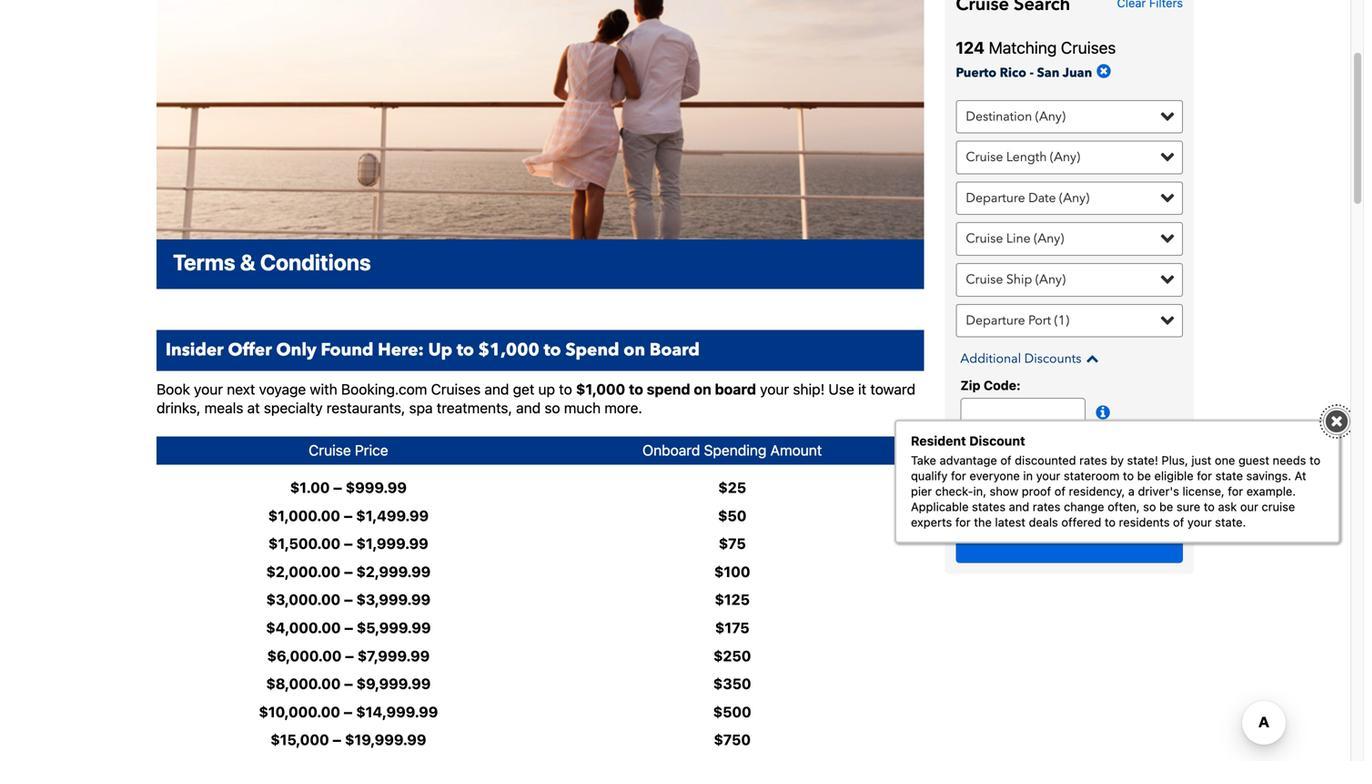 Task type: vqa. For each thing, say whether or not it's contained in the screenshot.
ship!
yes



Task type: describe. For each thing, give the bounding box(es) containing it.
change
[[1064, 500, 1105, 513]]

destination ( any )
[[966, 108, 1066, 125]]

$4,000.00
[[266, 619, 341, 636]]

– for $1,000.00
[[344, 507, 353, 524]]

your down discounted
[[1037, 469, 1061, 483]]

$175
[[716, 619, 750, 636]]

any for departure date
[[1064, 189, 1086, 207]]

times circle image
[[1097, 63, 1111, 79]]

in,
[[974, 484, 987, 498]]

stateroom
[[1064, 469, 1120, 483]]

so inside your ship! use it toward drinks, meals at specialty restaurants, spa treatments, and so much more.
[[545, 399, 561, 417]]

– for $2,000.00
[[344, 563, 353, 580]]

specialty
[[264, 399, 323, 417]]

cruise for cruise length
[[966, 149, 1004, 166]]

any down san at the right of page
[[1040, 108, 1062, 125]]

( for length
[[1051, 149, 1054, 166]]

additional discounts
[[961, 350, 1082, 368]]

ask
[[1219, 500, 1238, 513]]

search link
[[956, 511, 1184, 563]]

any for cruise ship
[[1040, 271, 1062, 288]]

the
[[975, 515, 992, 529]]

board
[[715, 380, 757, 398]]

spend
[[647, 380, 691, 398]]

for down state
[[1229, 484, 1244, 498]]

spa
[[409, 399, 433, 417]]

any for cruise line
[[1038, 230, 1061, 247]]

savings.
[[1247, 469, 1292, 483]]

$10,000.00 – $14,999.99
[[259, 703, 438, 721]]

0 vertical spatial zip
[[961, 378, 981, 393]]

everyone
[[970, 469, 1021, 483]]

$2,000.00 – $2,999.99
[[266, 563, 431, 580]]

only
[[276, 338, 317, 362]]

$999.99
[[346, 479, 407, 496]]

$1,499.99
[[356, 507, 429, 524]]

spending
[[704, 442, 767, 459]]

u.s.
[[1004, 429, 1028, 444]]

so inside the resident discount take advantage of discounted rates by state! plus, just one guest needs to qualify for everyone in your stateroom to be eligible for state savings. at pier check-in, show proof of residency, a driver's license, for example. applicable states and rates change often, so be sure to ask our cruise experts for the latest deals offered to residents of your state.
[[1144, 500, 1157, 513]]

– for $10,000.00
[[344, 703, 353, 721]]

booking.com
[[341, 380, 427, 398]]

cruise for cruise line
[[966, 230, 1004, 247]]

residency,
[[1070, 484, 1126, 498]]

– for $1.00
[[333, 479, 342, 496]]

driver's
[[1139, 484, 1180, 498]]

pier
[[911, 484, 933, 498]]

port
[[1029, 312, 1052, 329]]

offer
[[228, 338, 272, 362]]

conditions
[[260, 250, 371, 275]]

$6,000.00
[[267, 647, 342, 665]]

$7,999.99
[[358, 647, 430, 665]]

drinks,
[[157, 399, 201, 417]]

$9,999.99
[[357, 675, 431, 693]]

$10,000.00
[[259, 703, 340, 721]]

date
[[1029, 189, 1057, 207]]

juan
[[1063, 64, 1093, 81]]

$25
[[719, 479, 747, 496]]

additional discounts button
[[961, 350, 1188, 368]]

$125
[[715, 591, 750, 608]]

in
[[1024, 469, 1034, 483]]

qualify
[[911, 469, 948, 483]]

– for $1,500.00
[[344, 535, 353, 552]]

meals
[[205, 399, 244, 417]]

departure date ( any )
[[966, 189, 1090, 207]]

1 horizontal spatial on
[[694, 380, 712, 398]]

cruise price
[[309, 442, 388, 459]]

– for $3,000.00
[[344, 591, 353, 608]]

your inside your ship! use it toward drinks, meals at specialty restaurants, spa treatments, and so much more.
[[760, 380, 790, 398]]

&
[[240, 250, 256, 275]]

– for $6,000.00
[[345, 647, 354, 665]]

voyage
[[259, 380, 306, 398]]

( for line
[[1035, 230, 1038, 247]]

1
[[1059, 312, 1066, 329]]

( right destination
[[1036, 108, 1040, 125]]

( for date
[[1060, 189, 1064, 207]]

$19,999.99
[[345, 731, 427, 749]]

at
[[1295, 469, 1307, 483]]

and inside your ship! use it toward drinks, meals at specialty restaurants, spa treatments, and so much more.
[[516, 399, 541, 417]]

$3,000.00
[[266, 591, 341, 608]]

chevron up image
[[1082, 352, 1099, 365]]

puerto
[[956, 64, 997, 81]]

0 vertical spatial of
[[1001, 454, 1012, 467]]

amount
[[771, 442, 823, 459]]

( for ship
[[1036, 271, 1040, 288]]

discounted
[[1015, 454, 1077, 467]]

found
[[321, 338, 374, 362]]

your ship! use it toward drinks, meals at specialty restaurants, spa treatments, and so much more.
[[157, 380, 916, 417]]

rico
[[1000, 64, 1027, 81]]

your down sure
[[1188, 515, 1213, 529]]

state.
[[1216, 515, 1247, 529]]

book your next voyage with booking.com cruises and get up to $1,000 to spend on board
[[157, 380, 757, 398]]

$1,000.00
[[268, 507, 340, 524]]

) for cruise ship ( any )
[[1062, 271, 1066, 288]]

124 matching cruises
[[956, 38, 1117, 57]]

for up license,
[[1198, 469, 1213, 483]]

insider offer only found here: up to $1,000 to spend on board
[[166, 338, 700, 362]]

with
[[310, 380, 338, 398]]

example.
[[1247, 484, 1297, 498]]

) for cruise line ( any )
[[1061, 230, 1065, 247]]

proof
[[1022, 484, 1052, 498]]

5-digit u.s. zip code
[[961, 429, 1085, 444]]

$350
[[714, 675, 752, 693]]

senior discount
[[985, 461, 1078, 476]]

0 horizontal spatial and
[[485, 380, 509, 398]]

1 horizontal spatial of
[[1055, 484, 1066, 498]]

next
[[227, 380, 255, 398]]

cruise length ( any )
[[966, 149, 1081, 166]]

use
[[829, 380, 855, 398]]

onboard spending amount
[[643, 442, 823, 459]]



Task type: locate. For each thing, give the bounding box(es) containing it.
cruises up treatments,
[[431, 380, 481, 398]]

so down up
[[545, 399, 561, 417]]

zip code:
[[961, 378, 1021, 393]]

0 vertical spatial cruises
[[1062, 38, 1117, 57]]

$50
[[718, 507, 747, 524]]

$2,999.99
[[357, 563, 431, 580]]

departure port ( 1 )
[[966, 312, 1070, 329]]

( right date
[[1060, 189, 1064, 207]]

1 vertical spatial and
[[516, 399, 541, 417]]

digit
[[975, 429, 1000, 444]]

(
[[1036, 108, 1040, 125], [1051, 149, 1054, 166], [1060, 189, 1064, 207], [1035, 230, 1038, 247], [1036, 271, 1040, 288], [1055, 312, 1059, 329]]

any right date
[[1064, 189, 1086, 207]]

ship!
[[793, 380, 825, 398]]

– down the $3,000.00 – $3,999.99 at the left bottom
[[345, 619, 353, 636]]

) right port
[[1066, 312, 1070, 329]]

– for $8,000.00
[[344, 675, 353, 693]]

discount up the senior
[[970, 433, 1026, 448]]

– down $1,000.00 – $1,499.99
[[344, 535, 353, 552]]

0 horizontal spatial zip
[[961, 378, 981, 393]]

0 vertical spatial rates
[[1080, 454, 1108, 467]]

matching
[[989, 38, 1057, 57]]

$1,000.00 – $1,499.99
[[268, 507, 429, 524]]

for left the
[[956, 515, 971, 529]]

state!
[[1128, 454, 1159, 467]]

– down $1,500.00 – $1,999.99
[[344, 563, 353, 580]]

ship
[[1007, 271, 1033, 288]]

any right length
[[1054, 149, 1077, 166]]

and down get
[[516, 399, 541, 417]]

for up check-
[[952, 469, 967, 483]]

1 vertical spatial cruises
[[431, 380, 481, 398]]

0 horizontal spatial be
[[1138, 469, 1152, 483]]

of up the everyone
[[1001, 454, 1012, 467]]

1 horizontal spatial so
[[1144, 500, 1157, 513]]

discount inside the resident discount take advantage of discounted rates by state! plus, just one guest needs to qualify for everyone in your stateroom to be eligible for state savings. at pier check-in, show proof of residency, a driver's license, for example. applicable states and rates change often, so be sure to ask our cruise experts for the latest deals offered to residents of your state.
[[970, 433, 1026, 448]]

rates up deals at the right bottom of the page
[[1033, 500, 1061, 513]]

– down $1.00 – $999.99 at left bottom
[[344, 507, 353, 524]]

1 vertical spatial discount
[[1026, 461, 1078, 476]]

0 vertical spatial discount
[[970, 433, 1026, 448]]

$1,000 up get
[[479, 338, 540, 362]]

– down $4,000.00 – $5,999.99
[[345, 647, 354, 665]]

departure for departure date
[[966, 189, 1026, 207]]

1 vertical spatial be
[[1160, 500, 1174, 513]]

$1,500.00 – $1,999.99
[[269, 535, 429, 552]]

offered
[[1062, 515, 1102, 529]]

$1.00 – $999.99
[[290, 479, 407, 496]]

$8,000.00 – $9,999.99
[[266, 675, 431, 693]]

cruises
[[1062, 38, 1117, 57], [431, 380, 481, 398]]

2 horizontal spatial of
[[1174, 515, 1185, 529]]

by
[[1111, 454, 1125, 467]]

your
[[194, 380, 223, 398], [760, 380, 790, 398], [1037, 469, 1061, 483], [1188, 515, 1213, 529]]

take
[[911, 454, 937, 467]]

$1,500.00
[[269, 535, 341, 552]]

cruise up $1.00 – $999.99 at left bottom
[[309, 442, 351, 459]]

cruise left length
[[966, 149, 1004, 166]]

just
[[1192, 454, 1212, 467]]

board
[[650, 338, 700, 362]]

terms
[[173, 250, 235, 275]]

) right length
[[1077, 149, 1081, 166]]

0 vertical spatial departure
[[966, 189, 1026, 207]]

and left get
[[485, 380, 509, 398]]

( right length
[[1051, 149, 1054, 166]]

– for $4,000.00
[[345, 619, 353, 636]]

departure up additional
[[966, 312, 1026, 329]]

2 vertical spatial and
[[1010, 500, 1030, 513]]

) for departure date ( any )
[[1086, 189, 1090, 207]]

1 vertical spatial on
[[694, 380, 712, 398]]

1 horizontal spatial $1,000
[[576, 380, 626, 398]]

0 horizontal spatial rates
[[1033, 500, 1061, 513]]

length
[[1007, 149, 1047, 166]]

of
[[1001, 454, 1012, 467], [1055, 484, 1066, 498], [1174, 515, 1185, 529]]

( right port
[[1055, 312, 1059, 329]]

) right line
[[1061, 230, 1065, 247]]

) right date
[[1086, 189, 1090, 207]]

– up '$10,000.00 – $14,999.99'
[[344, 675, 353, 693]]

your left ship!
[[760, 380, 790, 398]]

– for $15,000
[[333, 731, 342, 749]]

needs
[[1273, 454, 1307, 467]]

discount for senior
[[1026, 461, 1078, 476]]

book
[[157, 380, 190, 398]]

much
[[564, 399, 601, 417]]

none search field containing 124
[[946, 0, 1195, 574]]

1 horizontal spatial rates
[[1080, 454, 1108, 467]]

of right proof at the bottom right of page
[[1055, 484, 1066, 498]]

one
[[1216, 454, 1236, 467]]

$750
[[714, 731, 751, 749]]

Zip Code: text field
[[961, 398, 1086, 424]]

$1,000 up much
[[576, 380, 626, 398]]

and up latest
[[1010, 500, 1030, 513]]

0 horizontal spatial cruises
[[431, 380, 481, 398]]

( for port
[[1055, 312, 1059, 329]]

1 horizontal spatial cruises
[[1062, 38, 1117, 57]]

discounts
[[1025, 350, 1082, 368]]

1 horizontal spatial zip
[[1032, 429, 1051, 444]]

sure
[[1177, 500, 1201, 513]]

1 horizontal spatial be
[[1160, 500, 1174, 513]]

your up meals
[[194, 380, 223, 398]]

code
[[1054, 429, 1085, 444]]

resident discount take advantage of discounted rates by state! plus, just one guest needs to qualify for everyone in your stateroom to be eligible for state savings. at pier check-in, show proof of residency, a driver's license, for example. applicable states and rates change often, so be sure to ask our cruise experts for the latest deals offered to residents of your state.
[[911, 433, 1321, 529]]

0 vertical spatial $1,000
[[479, 338, 540, 362]]

insider
[[166, 338, 224, 362]]

san
[[1038, 64, 1060, 81]]

0 horizontal spatial $1,000
[[479, 338, 540, 362]]

0 horizontal spatial of
[[1001, 454, 1012, 467]]

0 horizontal spatial on
[[624, 338, 646, 362]]

a
[[1129, 484, 1135, 498]]

2 vertical spatial of
[[1174, 515, 1185, 529]]

discount
[[970, 433, 1026, 448], [1026, 461, 1078, 476]]

cruise for cruise ship
[[966, 271, 1004, 288]]

departure for departure port
[[966, 312, 1026, 329]]

1 horizontal spatial and
[[516, 399, 541, 417]]

) for departure port ( 1 )
[[1066, 312, 1070, 329]]

$8,000.00
[[266, 675, 341, 693]]

and
[[485, 380, 509, 398], [516, 399, 541, 417], [1010, 500, 1030, 513]]

1 vertical spatial of
[[1055, 484, 1066, 498]]

1 vertical spatial $1,000
[[576, 380, 626, 398]]

for
[[952, 469, 967, 483], [1198, 469, 1213, 483], [1229, 484, 1244, 498], [956, 515, 971, 529]]

1 vertical spatial zip
[[1032, 429, 1051, 444]]

so up residents
[[1144, 500, 1157, 513]]

cruise line ( any )
[[966, 230, 1065, 247]]

discount for resident
[[970, 433, 1026, 448]]

( right ship
[[1036, 271, 1040, 288]]

treatments,
[[437, 399, 513, 417]]

line
[[1007, 230, 1031, 247]]

cruise left line
[[966, 230, 1004, 247]]

resident discount information image
[[1097, 404, 1117, 422]]

1 departure from the top
[[966, 189, 1026, 207]]

cruises inside search box
[[1062, 38, 1117, 57]]

None search field
[[946, 0, 1195, 574]]

) down juan
[[1062, 108, 1066, 125]]

( right line
[[1035, 230, 1038, 247]]

any right ship
[[1040, 271, 1062, 288]]

– down '$10,000.00 – $14,999.99'
[[333, 731, 342, 749]]

$1,000
[[479, 338, 540, 362], [576, 380, 626, 398]]

2 departure from the top
[[966, 312, 1026, 329]]

resident discount dialog
[[895, 408, 1351, 544]]

spend
[[566, 338, 620, 362]]

up
[[539, 380, 555, 398]]

0 vertical spatial on
[[624, 338, 646, 362]]

any right line
[[1038, 230, 1061, 247]]

zip up discounted
[[1032, 429, 1051, 444]]

0 vertical spatial so
[[545, 399, 561, 417]]

1 vertical spatial departure
[[966, 312, 1026, 329]]

0 horizontal spatial so
[[545, 399, 561, 417]]

zip left code:
[[961, 378, 981, 393]]

$3,000.00 – $3,999.99
[[266, 591, 431, 608]]

cruise left ship
[[966, 271, 1004, 288]]

departure up cruise line ( any )
[[966, 189, 1026, 207]]

get
[[513, 380, 535, 398]]

– down the $2,000.00 – $2,999.99
[[344, 591, 353, 608]]

– right $1.00
[[333, 479, 342, 496]]

$500
[[714, 703, 752, 721]]

experts
[[911, 515, 953, 529]]

destination
[[966, 108, 1033, 125]]

cruise ship ( any )
[[966, 271, 1066, 288]]

and inside the resident discount take advantage of discounted rates by state! plus, just one guest needs to qualify for everyone in your stateroom to be eligible for state savings. at pier check-in, show proof of residency, a driver's license, for example. applicable states and rates change often, so be sure to ask our cruise experts for the latest deals offered to residents of your state.
[[1010, 500, 1030, 513]]

0 vertical spatial be
[[1138, 469, 1152, 483]]

be down driver's
[[1160, 500, 1174, 513]]

$250
[[714, 647, 752, 665]]

additional
[[961, 350, 1022, 368]]

senior discount information image
[[1092, 461, 1112, 479]]

it
[[859, 380, 867, 398]]

rates
[[1080, 454, 1108, 467], [1033, 500, 1061, 513]]

license,
[[1183, 484, 1225, 498]]

$100
[[715, 563, 751, 580]]

discount inside search box
[[1026, 461, 1078, 476]]

be down the state!
[[1138, 469, 1152, 483]]

of down sure
[[1174, 515, 1185, 529]]

cruises up juan
[[1062, 38, 1117, 57]]

$15,000 – $19,999.99
[[271, 731, 427, 749]]

zip
[[961, 378, 981, 393], [1032, 429, 1051, 444]]

1 vertical spatial so
[[1144, 500, 1157, 513]]

$2,000.00
[[266, 563, 341, 580]]

0 vertical spatial and
[[485, 380, 509, 398]]

-
[[1030, 64, 1034, 81]]

to
[[457, 338, 474, 362], [544, 338, 561, 362], [559, 380, 572, 398], [629, 380, 644, 398], [1310, 454, 1321, 467], [1124, 469, 1135, 483], [1204, 500, 1216, 513], [1105, 515, 1116, 529]]

show
[[990, 484, 1019, 498]]

any for cruise length
[[1054, 149, 1077, 166]]

) for cruise length ( any )
[[1077, 149, 1081, 166]]

check-
[[936, 484, 974, 498]]

$75
[[719, 535, 746, 552]]

terms & conditions
[[173, 250, 371, 275]]

$14,999.99
[[356, 703, 438, 721]]

) up "1"
[[1062, 271, 1066, 288]]

– up $15,000 – $19,999.99
[[344, 703, 353, 721]]

terms & conditions image
[[157, 0, 925, 240]]

rates up stateroom
[[1080, 454, 1108, 467]]

search
[[1046, 528, 1094, 546]]

price
[[355, 442, 388, 459]]

2 horizontal spatial and
[[1010, 500, 1030, 513]]

residents
[[1120, 515, 1171, 529]]

discount up proof at the bottom right of page
[[1026, 461, 1078, 476]]

1 vertical spatial rates
[[1033, 500, 1061, 513]]



